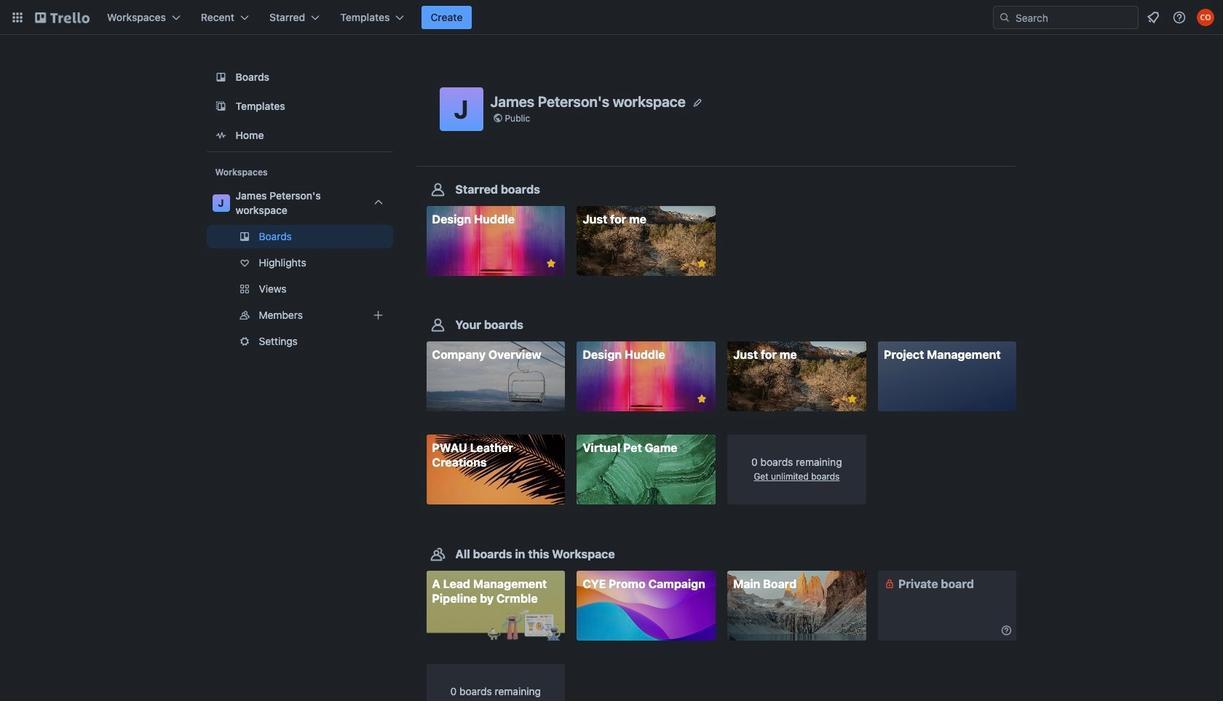 Task type: describe. For each thing, give the bounding box(es) containing it.
sm image
[[999, 623, 1014, 637]]

1 horizontal spatial click to unstar this board. it will be removed from your starred list. image
[[695, 393, 708, 406]]

home image
[[212, 127, 230, 144]]

primary element
[[0, 0, 1223, 35]]

back to home image
[[35, 6, 90, 29]]

0 notifications image
[[1144, 9, 1162, 26]]



Task type: locate. For each thing, give the bounding box(es) containing it.
1 horizontal spatial click to unstar this board. it will be removed from your starred list. image
[[846, 393, 859, 406]]

0 vertical spatial click to unstar this board. it will be removed from your starred list. image
[[695, 257, 708, 270]]

0 horizontal spatial click to unstar this board. it will be removed from your starred list. image
[[545, 257, 558, 270]]

sm image
[[882, 576, 897, 591]]

search image
[[999, 12, 1010, 23]]

0 vertical spatial click to unstar this board. it will be removed from your starred list. image
[[545, 257, 558, 270]]

1 vertical spatial click to unstar this board. it will be removed from your starred list. image
[[846, 393, 859, 406]]

Search field
[[1010, 7, 1138, 28]]

click to unstar this board. it will be removed from your starred list. image
[[695, 257, 708, 270], [846, 393, 859, 406]]

add image
[[369, 306, 387, 324]]

christina overa (christinaovera) image
[[1197, 9, 1214, 26]]

board image
[[212, 68, 230, 86]]

open information menu image
[[1172, 10, 1187, 25]]

0 horizontal spatial click to unstar this board. it will be removed from your starred list. image
[[695, 257, 708, 270]]

1 vertical spatial click to unstar this board. it will be removed from your starred list. image
[[695, 393, 708, 406]]

click to unstar this board. it will be removed from your starred list. image
[[545, 257, 558, 270], [695, 393, 708, 406]]

template board image
[[212, 98, 230, 115]]



Task type: vqa. For each thing, say whether or not it's contained in the screenshot.
the left Click to unstar this board. It will be removed from your starred list. image
yes



